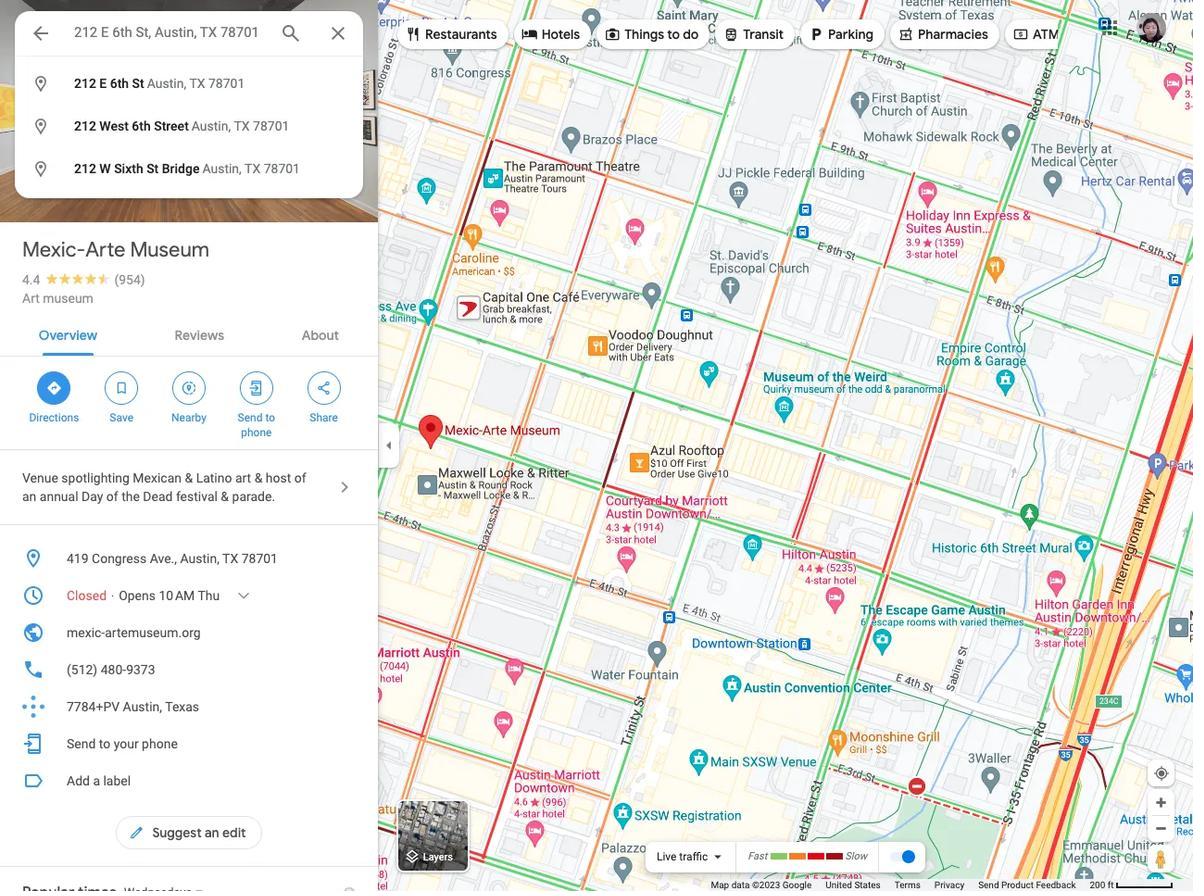 Task type: vqa. For each thing, say whether or not it's contained in the screenshot.
the rightmost the 13 Button
no



Task type: locate. For each thing, give the bounding box(es) containing it.
arte
[[86, 237, 125, 263]]

send down 
[[238, 412, 263, 424]]

0 horizontal spatial send
[[67, 737, 96, 752]]

1 horizontal spatial austin,
[[180, 551, 220, 566]]

st
[[132, 76, 144, 91], [147, 161, 159, 176]]

texas
[[165, 700, 199, 715]]

an down 'venue'
[[22, 489, 36, 504]]

1 vertical spatial send
[[67, 737, 96, 752]]

2 horizontal spatial ,
[[239, 161, 242, 176]]

0 vertical spatial  cell
[[15, 69, 351, 99]]

2 vertical spatial to
[[99, 737, 111, 752]]

zoom out image
[[1155, 822, 1169, 836]]

phone inside send to your phone button
[[142, 737, 178, 752]]

google account: michele murakami  
(michele.murakami@adept.ai) image
[[1137, 13, 1167, 42]]

1 vertical spatial an
[[205, 825, 219, 842]]

1 212 from the top
[[74, 76, 96, 91]]

0 vertical spatial of
[[295, 471, 306, 486]]

0 vertical spatial an
[[22, 489, 36, 504]]

e
[[99, 76, 107, 91]]

2 vertical spatial ,
[[239, 161, 242, 176]]

2 vertical spatial 212
[[74, 161, 96, 176]]

1 vertical spatial austin
[[192, 119, 228, 133]]

an left edit
[[205, 825, 219, 842]]

to inside  things to do
[[668, 26, 680, 43]]

, up the street
[[184, 76, 186, 91]]

212 left e
[[74, 76, 96, 91]]

footer containing map data ©2023 google
[[711, 880, 1090, 892]]

78701
[[209, 76, 245, 91], [253, 119, 290, 133], [264, 161, 300, 176], [242, 551, 278, 566]]

1 vertical spatial 212
[[74, 119, 96, 133]]

art
[[235, 471, 251, 486]]

, down austin , tx
[[239, 161, 242, 176]]

austin, down 9373
[[123, 700, 162, 715]]

1 horizontal spatial 6th
[[132, 119, 151, 133]]

1 horizontal spatial ,
[[228, 119, 231, 133]]

west
[[99, 119, 129, 133]]

©2023
[[753, 880, 781, 891]]

 left west
[[31, 114, 51, 138]]

overview
[[39, 327, 97, 344]]

mexic-
[[22, 237, 86, 263]]

1 vertical spatial st
[[147, 161, 159, 176]]

212 left west
[[74, 119, 96, 133]]

restaurants
[[425, 26, 497, 43]]

1 vertical spatial to
[[265, 412, 275, 424]]

things
[[625, 26, 665, 43]]

to for send to your phone
[[99, 737, 111, 752]]

to for send to phone
[[265, 412, 275, 424]]

an
[[22, 489, 36, 504], [205, 825, 219, 842]]

send product feedback button
[[979, 880, 1076, 892]]

send for send to phone
[[238, 412, 263, 424]]

send for send product feedback
[[979, 880, 1000, 891]]

 cell up the street
[[15, 69, 351, 99]]

0 vertical spatial phone
[[241, 426, 272, 439]]

austin, inside button
[[180, 551, 220, 566]]

& up festival
[[185, 471, 193, 486]]

about
[[302, 327, 339, 344]]

1 vertical spatial ,
[[228, 119, 231, 133]]

privacy button
[[935, 880, 965, 892]]


[[1013, 24, 1030, 44]]

none search field containing 
[[15, 11, 363, 198]]

& down the latino
[[221, 489, 229, 504]]

tx down parade.
[[223, 551, 238, 566]]

 for 212 w sixth st bridge
[[31, 157, 51, 180]]

0 vertical spatial to
[[668, 26, 680, 43]]

parade.
[[232, 489, 275, 504]]

send for send to your phone
[[67, 737, 96, 752]]

 cell
[[15, 69, 351, 99], [15, 111, 351, 142], [15, 154, 351, 184]]

st right e
[[132, 76, 144, 91]]

tab list containing overview
[[0, 311, 378, 356]]

1 vertical spatial of
[[106, 489, 118, 504]]

to
[[668, 26, 680, 43], [265, 412, 275, 424], [99, 737, 111, 752]]

0 horizontal spatial ,
[[184, 76, 186, 91]]

3 212 from the top
[[74, 161, 96, 176]]

 restaurants
[[405, 24, 497, 44]]

1 horizontal spatial phone
[[241, 426, 272, 439]]

austin up the street
[[147, 76, 184, 91]]

& right art on the bottom
[[255, 471, 263, 486]]

1 horizontal spatial st
[[147, 161, 159, 176]]

phone
[[241, 426, 272, 439], [142, 737, 178, 752]]

0 vertical spatial austin,
[[180, 551, 220, 566]]

latino
[[196, 471, 232, 486]]

phone right your
[[142, 737, 178, 752]]

1 horizontal spatial an
[[205, 825, 219, 842]]

1 horizontal spatial send
[[238, 412, 263, 424]]

united
[[826, 880, 853, 891]]

map data ©2023 google
[[711, 880, 812, 891]]

 cell up bridge at left top
[[15, 111, 351, 142]]

footer
[[711, 880, 1090, 892]]

of left the
[[106, 489, 118, 504]]

1 vertical spatial 6th
[[132, 119, 151, 133]]

traffic
[[680, 851, 708, 864]]

0 horizontal spatial of
[[106, 489, 118, 504]]

0 horizontal spatial austin,
[[123, 700, 162, 715]]

information for mexic-arte museum region
[[0, 540, 378, 763]]

2 212 from the top
[[74, 119, 96, 133]]

6th right e
[[110, 76, 129, 91]]

1 vertical spatial austin,
[[123, 700, 162, 715]]

send inside footer
[[979, 880, 1000, 891]]

feedback
[[1037, 880, 1076, 891]]

of
[[295, 471, 306, 486], [106, 489, 118, 504]]

0 horizontal spatial an
[[22, 489, 36, 504]]

None field
[[74, 21, 265, 44]]

 suggest an edit
[[128, 823, 246, 843]]

1 horizontal spatial &
[[221, 489, 229, 504]]

0 horizontal spatial phone
[[142, 737, 178, 752]]

a
[[93, 774, 100, 789]]

,
[[184, 76, 186, 91], [228, 119, 231, 133], [239, 161, 242, 176]]

0 horizontal spatial st
[[132, 76, 144, 91]]

0 vertical spatial st
[[132, 76, 144, 91]]

send up add
[[67, 737, 96, 752]]

to left your
[[99, 737, 111, 752]]

mexic-artemuseum.org link
[[0, 614, 378, 652]]

actions for mexic-arte museum region
[[0, 357, 378, 450]]

1 vertical spatial 
[[31, 114, 51, 138]]


[[113, 378, 130, 399]]

0 vertical spatial 
[[31, 72, 51, 95]]

st right sixth
[[147, 161, 159, 176]]

tab list inside google maps element
[[0, 311, 378, 356]]

1 horizontal spatial of
[[295, 471, 306, 486]]

2 horizontal spatial send
[[979, 880, 1000, 891]]

reviews button
[[160, 311, 239, 356]]

austin for austin , tx
[[192, 119, 228, 133]]

2 vertical spatial  cell
[[15, 154, 351, 184]]

, for austin , tx 78701
[[184, 76, 186, 91]]


[[181, 378, 197, 399]]

austin, right ave.,
[[180, 551, 220, 566]]

austin , tx 78701
[[147, 76, 245, 91]]

1 vertical spatial  cell
[[15, 111, 351, 142]]

 down  button
[[31, 72, 51, 95]]

an inside venue spotlighting mexican & latino art & host of an annual day of the dead festival & parade.
[[22, 489, 36, 504]]

 left w
[[31, 157, 51, 180]]

1 horizontal spatial to
[[265, 412, 275, 424]]

7784+pv
[[67, 700, 120, 715]]

mexic-arte museum main content
[[0, 0, 378, 892]]

about button
[[287, 311, 354, 356]]

2  from the top
[[31, 114, 51, 138]]

austin right the street
[[192, 119, 228, 133]]

share
[[310, 412, 338, 424]]

0 horizontal spatial to
[[99, 737, 111, 752]]

google maps element
[[0, 0, 1194, 892]]

layers
[[423, 852, 453, 864]]

dead
[[143, 489, 173, 504]]

austin, inside button
[[123, 700, 162, 715]]

none search field inside google maps element
[[15, 11, 363, 198]]

0 vertical spatial ,
[[184, 76, 186, 91]]

product
[[1002, 880, 1034, 891]]

212 for 212 w sixth st bridge austin , tx 78701
[[74, 161, 96, 176]]


[[316, 378, 332, 399]]

send inside information for mexic-arte museum region
[[67, 737, 96, 752]]

4.4
[[22, 272, 40, 287]]

9373
[[126, 663, 155, 678]]

tx down austin , tx
[[245, 161, 261, 176]]

&
[[185, 471, 193, 486], [255, 471, 263, 486], [221, 489, 229, 504]]

212
[[74, 76, 96, 91], [74, 119, 96, 133], [74, 161, 96, 176]]

artemuseum.org
[[105, 626, 201, 640]]

6th right west
[[132, 119, 151, 133]]

the
[[122, 489, 140, 504]]

None search field
[[15, 11, 363, 198]]

1 vertical spatial phone
[[142, 737, 178, 752]]

to left share
[[265, 412, 275, 424]]

3  cell from the top
[[15, 154, 351, 184]]

tab list
[[0, 311, 378, 356]]

0 vertical spatial 212
[[74, 76, 96, 91]]

austin , tx
[[192, 119, 250, 133]]

live traffic option
[[657, 851, 708, 864]]

to inside send to your phone button
[[99, 737, 111, 752]]

, down austin , tx 78701
[[228, 119, 231, 133]]

 cell down the street
[[15, 154, 351, 184]]

212 left w
[[74, 161, 96, 176]]

sixth
[[114, 161, 143, 176]]

nearby
[[172, 412, 207, 424]]

2 vertical spatial send
[[979, 880, 1000, 891]]

austin right bridge at left top
[[202, 161, 239, 176]]

day
[[82, 489, 103, 504]]

0 vertical spatial send
[[238, 412, 263, 424]]

send left product
[[979, 880, 1000, 891]]

0 vertical spatial austin
[[147, 76, 184, 91]]

mexic-artemuseum.org
[[67, 626, 201, 640]]

of right host
[[295, 471, 306, 486]]

bridge
[[162, 161, 200, 176]]

art
[[22, 291, 40, 306]]

to left the 'do'
[[668, 26, 680, 43]]

street
[[154, 119, 189, 133]]

google
[[783, 880, 812, 891]]

to inside send to phone
[[265, 412, 275, 424]]

phone down 
[[241, 426, 272, 439]]

terms button
[[895, 880, 921, 892]]

live
[[657, 851, 677, 864]]

host
[[266, 471, 291, 486]]

2 horizontal spatial to
[[668, 26, 680, 43]]

3  from the top
[[31, 157, 51, 180]]

 things to do
[[604, 24, 699, 44]]

2 vertical spatial 
[[31, 157, 51, 180]]

send inside send to phone
[[238, 412, 263, 424]]

212 w sixth st bridge austin , tx 78701
[[74, 161, 300, 176]]

atms
[[1033, 26, 1067, 43]]

0 horizontal spatial 6th
[[110, 76, 129, 91]]


[[808, 24, 825, 44]]


[[31, 72, 51, 95], [31, 114, 51, 138], [31, 157, 51, 180]]



Task type: describe. For each thing, give the bounding box(es) containing it.
parking
[[829, 26, 874, 43]]

spotlighting
[[61, 471, 130, 486]]

do
[[683, 26, 699, 43]]

 for 212 west 6th street
[[31, 114, 51, 138]]

privacy
[[935, 880, 965, 891]]

edit
[[222, 825, 246, 842]]

1  cell from the top
[[15, 69, 351, 99]]

an inside  suggest an edit
[[205, 825, 219, 842]]

terms
[[895, 880, 921, 891]]

(512) 480-9373
[[67, 663, 155, 678]]

data
[[732, 880, 750, 891]]

venue
[[22, 471, 58, 486]]

festival
[[176, 489, 218, 504]]

1  from the top
[[31, 72, 51, 95]]


[[128, 823, 145, 843]]

slow
[[846, 851, 868, 863]]

 parking
[[808, 24, 874, 44]]

212 for 212
[[74, 76, 96, 91]]

7784+pv austin, texas button
[[0, 689, 378, 726]]

venue spotlighting mexican & latino art & host of an annual day of the dead festival & parade.
[[22, 471, 306, 504]]

hotels
[[542, 26, 580, 43]]

0 horizontal spatial &
[[185, 471, 193, 486]]

venue spotlighting mexican & latino art & host of an annual day of the dead festival & parade. button
[[0, 450, 378, 525]]

(512) 480-9373 button
[[0, 652, 378, 689]]

200 ft button
[[1090, 880, 1174, 891]]

none field inside search google maps field
[[74, 21, 265, 44]]

fast
[[748, 851, 768, 863]]

live traffic
[[657, 851, 708, 864]]

museum
[[43, 291, 93, 306]]

send to phone
[[238, 412, 275, 439]]


[[30, 20, 52, 46]]

 button
[[15, 11, 67, 59]]

send product feedback
[[979, 880, 1076, 891]]


[[248, 378, 265, 399]]

2 vertical spatial austin
[[202, 161, 239, 176]]

480-
[[101, 663, 126, 678]]

save
[[110, 412, 133, 424]]

, for austin , tx
[[228, 119, 231, 133]]

212 for 212 west 6th street
[[74, 119, 96, 133]]

 pharmacies
[[898, 24, 989, 44]]

419 congress ave., austin, tx 78701
[[67, 551, 278, 566]]

 atms
[[1013, 24, 1067, 44]]

Search Google Maps field
[[15, 11, 363, 56]]

your
[[114, 737, 139, 752]]

add
[[67, 774, 90, 789]]

phone inside send to phone
[[241, 426, 272, 439]]

add a label button
[[0, 763, 378, 800]]

map
[[711, 880, 730, 891]]

7784+pv austin, texas
[[67, 700, 199, 715]]

show your location image
[[1154, 766, 1171, 782]]

(954)
[[114, 272, 145, 287]]

2  cell from the top
[[15, 111, 351, 142]]

0 vertical spatial 6th
[[110, 76, 129, 91]]

add a label
[[67, 774, 131, 789]]

send to your phone
[[67, 737, 178, 752]]


[[723, 24, 740, 44]]


[[46, 378, 62, 399]]

footer inside google maps element
[[711, 880, 1090, 892]]

zoom in image
[[1155, 796, 1169, 810]]

congress
[[92, 551, 147, 566]]

suggestions grid
[[15, 56, 363, 198]]

austin for austin , tx 78701
[[147, 76, 184, 91]]

mexic-arte museum
[[22, 237, 209, 263]]

w
[[99, 161, 111, 176]]

show street view coverage image
[[1148, 845, 1175, 873]]

 Show traffic  checkbox
[[890, 850, 916, 865]]

 transit
[[723, 24, 784, 44]]

419
[[67, 551, 89, 566]]

art museum
[[22, 291, 93, 306]]

ave.,
[[150, 551, 177, 566]]

ft
[[1108, 880, 1115, 891]]

954 reviews element
[[114, 272, 145, 287]]


[[522, 24, 538, 44]]

mexican
[[133, 471, 182, 486]]


[[898, 24, 915, 44]]

4.4 stars image
[[40, 272, 114, 285]]

tx down austin , tx 78701
[[234, 119, 250, 133]]

78701 inside button
[[242, 551, 278, 566]]

united states
[[826, 880, 881, 891]]

send to your phone button
[[0, 726, 378, 763]]

419 congress ave., austin, tx 78701 button
[[0, 540, 378, 577]]

 hotels
[[522, 24, 580, 44]]

mexic-
[[67, 626, 105, 640]]


[[405, 24, 422, 44]]

2 horizontal spatial &
[[255, 471, 263, 486]]

tx up austin , tx
[[189, 76, 205, 91]]

label
[[103, 774, 131, 789]]

200 ft
[[1090, 880, 1115, 891]]

museum
[[130, 237, 209, 263]]

states
[[855, 880, 881, 891]]

collapse side panel image
[[379, 436, 399, 456]]

annual
[[40, 489, 78, 504]]

tx inside 419 congress ave., austin, tx 78701 button
[[223, 551, 238, 566]]



